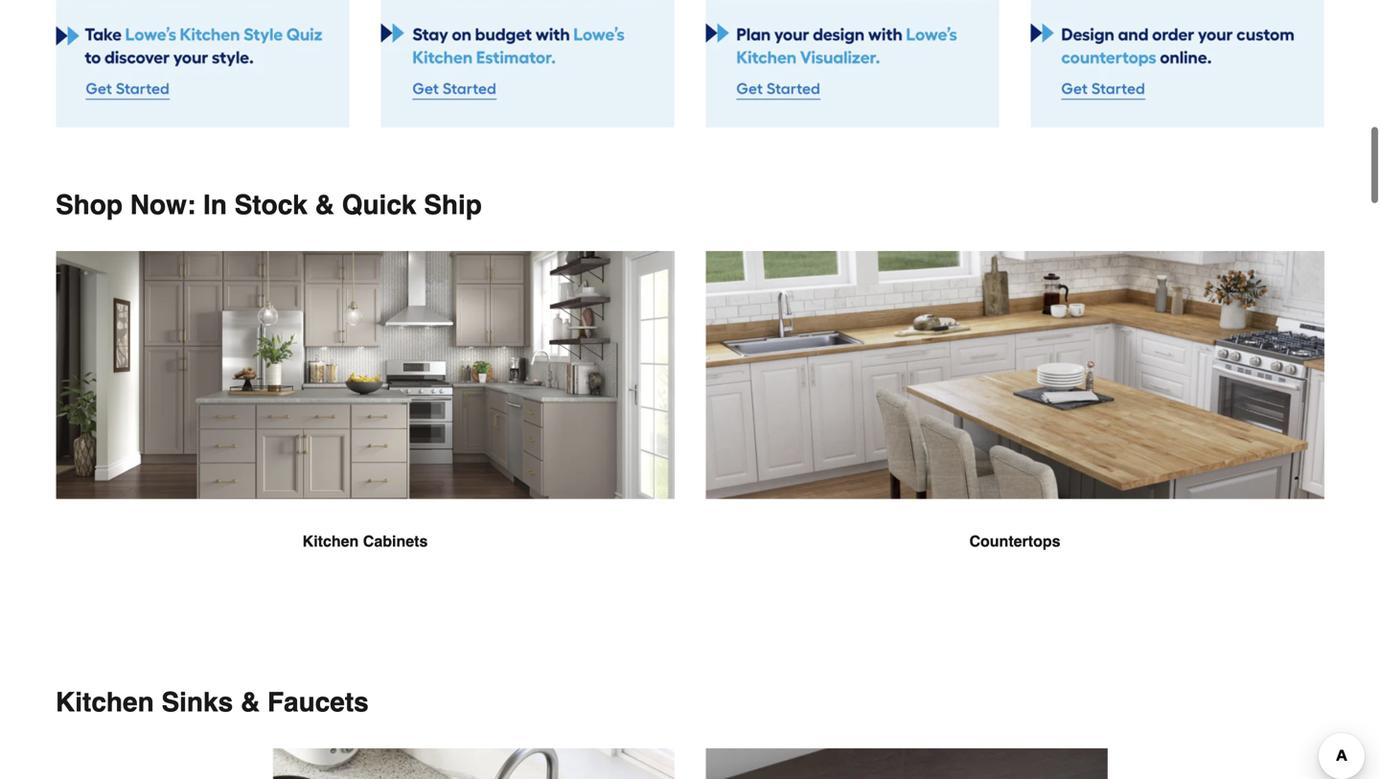 Task type: locate. For each thing, give the bounding box(es) containing it.
1 vertical spatial kitchen
[[56, 687, 154, 718]]

a gold one-handle, pull-down kitchen faucet and matching soap dispenser on a white sink. image
[[705, 749, 1108, 779]]

kitchen left sinks
[[56, 687, 154, 718]]

0 horizontal spatial kitchen
[[56, 687, 154, 718]]

countertops link
[[705, 251, 1325, 599]]

& right sinks
[[241, 687, 260, 718]]

plan your design with lowe's kitchen visualizer. image
[[705, 0, 1000, 128]]

kitchen for kitchen cabinets
[[303, 533, 359, 550]]

1 horizontal spatial &
[[315, 190, 334, 220]]

kitchen cabinets
[[303, 533, 428, 550]]

kitchen inside kitchen cabinets "link"
[[303, 533, 359, 550]]

kitchen
[[303, 533, 359, 550], [56, 687, 154, 718]]

now:
[[130, 190, 196, 220]]

&
[[315, 190, 334, 220], [241, 687, 260, 718]]

0 vertical spatial &
[[315, 190, 334, 220]]

1 horizontal spatial kitchen
[[303, 533, 359, 550]]

beige cabinets with gold hardware in a kitchen with stainless appliances and dark hardwood floors. image
[[56, 251, 675, 499]]

kitchen left cabinets
[[303, 533, 359, 550]]

kitchen sinks & faucets
[[56, 687, 369, 718]]

kitchen cabinets link
[[56, 251, 675, 599]]

take lowe's kitchen style quiz to discover your style. image
[[56, 0, 350, 128]]

0 horizontal spatial &
[[241, 687, 260, 718]]

quick
[[342, 190, 416, 220]]

0 vertical spatial kitchen
[[303, 533, 359, 550]]

& right stock
[[315, 190, 334, 220]]

shop
[[56, 190, 123, 220]]



Task type: describe. For each thing, give the bounding box(es) containing it.
cabinets
[[363, 533, 428, 550]]

ship
[[424, 190, 482, 220]]

design and order your custom countertops online. image
[[1030, 0, 1325, 128]]

1 vertical spatial &
[[241, 687, 260, 718]]

faucets
[[267, 687, 369, 718]]

sinks
[[161, 687, 233, 718]]

stock
[[234, 190, 308, 220]]

kitchen for kitchen sinks & faucets
[[56, 687, 154, 718]]

stay on budget with lowe's kitchen estimator. image
[[381, 0, 675, 128]]

countertops
[[969, 533, 1061, 550]]

shop now: in stock & quick ship
[[56, 190, 482, 220]]

in
[[203, 190, 227, 220]]

butcher block countertops in a kitchen with white cabinets and a gray island. image
[[705, 251, 1325, 499]]

a stainless steel kitchen sink in a white countertop with black specks. image
[[272, 749, 675, 779]]



Task type: vqa. For each thing, say whether or not it's contained in the screenshot.
Floor
no



